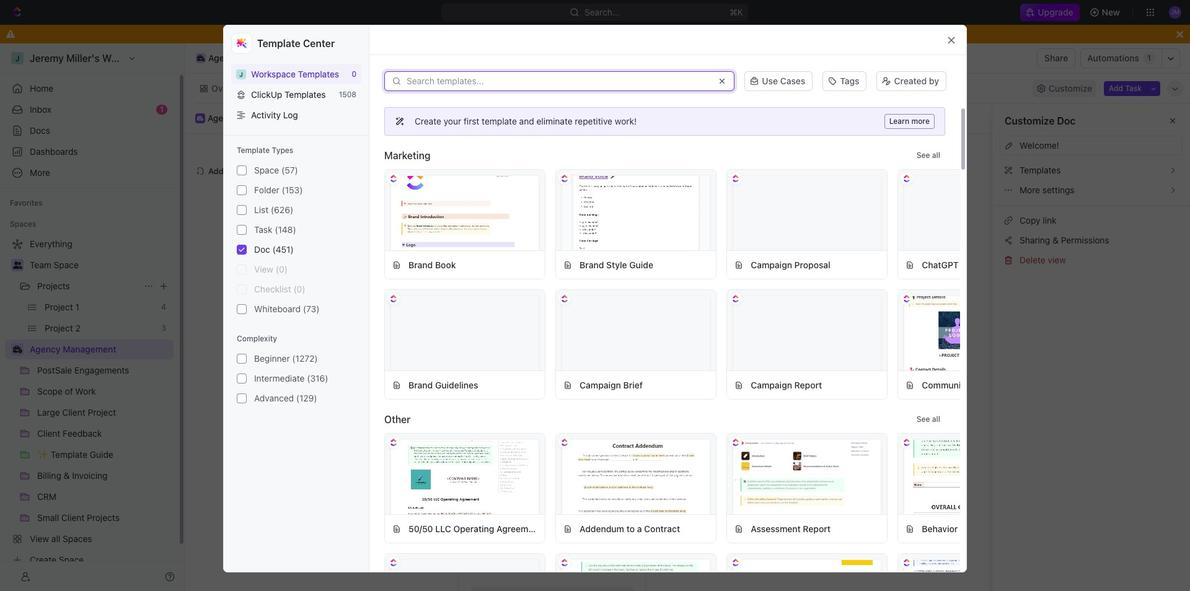 Task type: vqa. For each thing, say whether or not it's contained in the screenshot.
Send button
no



Task type: describe. For each thing, give the bounding box(es) containing it.
template types
[[237, 146, 293, 155]]

communication campaign
[[922, 380, 1030, 390]]

assessment report
[[751, 524, 831, 534]]

advanced (129)
[[254, 393, 317, 404]]

brand book
[[409, 259, 456, 270]]

brand for brand guidelines
[[409, 380, 433, 390]]

started
[[529, 296, 596, 319]]

organizational chart link
[[374, 80, 461, 97]]

dashboards link
[[5, 142, 174, 162]]

overall process link
[[482, 80, 548, 97]]

(626)
[[271, 205, 293, 215]]

communication
[[922, 380, 986, 390]]

task inside button
[[1125, 83, 1142, 93]]

center
[[303, 38, 335, 49]]

1 vertical spatial business time image
[[197, 116, 203, 121]]

navigate
[[726, 327, 765, 338]]

brief
[[623, 380, 643, 390]]

welcome! link
[[270, 80, 313, 97]]

add for add task
[[1109, 83, 1123, 93]]

campaign for campaign proposal
[[751, 259, 792, 270]]

template center
[[257, 38, 335, 49]]

Advanced (129) checkbox
[[237, 394, 247, 404]]

workload link
[[626, 80, 668, 97]]

2 vertical spatial welcome!
[[457, 239, 571, 268]]

list for list (626)
[[254, 205, 269, 215]]

search...
[[585, 7, 620, 17]]

1 vertical spatial and
[[619, 327, 636, 338]]

overview
[[211, 83, 250, 93]]

advanced
[[254, 393, 294, 404]]

1 inside sidebar navigation
[[160, 105, 164, 114]]

templates for clickup templates
[[285, 89, 326, 100]]

management for agency management link related to the business time image in the sidebar navigation
[[63, 344, 116, 355]]

style
[[606, 259, 627, 270]]

getting started
[[458, 296, 596, 319]]

use
[[762, 76, 778, 86]]

space (57)
[[254, 165, 298, 175]]

all for other
[[932, 415, 940, 424]]

created by
[[894, 76, 939, 86]]

overview link
[[209, 80, 250, 97]]

brand guidelines
[[409, 380, 478, 390]]

campaign proposal
[[751, 259, 831, 270]]

campaign report
[[751, 380, 822, 390]]

addendum to a contract
[[580, 524, 680, 534]]

copy link
[[1020, 215, 1057, 226]]

wiki link
[[334, 80, 354, 97]]

0 horizontal spatial doc
[[254, 244, 270, 255]]

campaign brief
[[580, 380, 643, 390]]

tags button
[[823, 71, 867, 91]]

all for marketing
[[932, 151, 940, 160]]

1 vertical spatial marketing
[[1012, 259, 1053, 270]]

share button
[[1037, 48, 1076, 68]]

for
[[998, 259, 1010, 270]]

view
[[254, 264, 273, 275]]

timeline
[[571, 83, 606, 93]]

agreement
[[497, 524, 542, 534]]

template for template guide:
[[514, 342, 558, 353]]

(73)
[[303, 304, 320, 314]]

getting
[[458, 296, 525, 319]]

projects link
[[37, 276, 139, 296]]

report for assessment report
[[803, 524, 831, 534]]

brand for brand style guide
[[580, 259, 604, 270]]

shown
[[832, 327, 861, 338]]

(129)
[[296, 393, 317, 404]]

page
[[226, 166, 245, 176]]

1 vertical spatial welcome!
[[1020, 140, 1059, 151]]

list (626)
[[254, 205, 293, 215]]

team for team space
[[30, 260, 51, 270]]

0 vertical spatial management
[[241, 53, 295, 63]]

spaces
[[10, 219, 36, 229]]

complexity
[[237, 334, 277, 343]]

access
[[471, 327, 503, 338]]

Beginner (1272) checkbox
[[237, 354, 247, 364]]

checklist
[[254, 284, 291, 294]]

agency management link for the business time image to the middle
[[208, 113, 292, 124]]

organizational chart
[[377, 83, 461, 93]]

more settings
[[1020, 185, 1075, 195]]

doc (451)
[[254, 244, 294, 255]]

wiki
[[336, 83, 354, 93]]

to access the included setup guide and relevant resources, navigate to the sidebar shown below and click
[[458, 327, 893, 353]]

0 vertical spatial 1
[[1148, 53, 1151, 63]]

report for behavior report
[[960, 524, 988, 534]]

0 horizontal spatial marketing
[[384, 150, 431, 161]]

chatgpt
[[922, 259, 959, 270]]

template
[[482, 116, 517, 126]]

llc
[[435, 524, 451, 534]]

sharing & permissions button
[[1000, 231, 1183, 250]]

to
[[458, 327, 469, 338]]

business time image inside sidebar navigation
[[13, 346, 22, 353]]

sidebar navigation
[[0, 43, 185, 591]]

space inside tree
[[54, 260, 79, 270]]

other
[[384, 414, 411, 425]]

dashboards
[[30, 146, 78, 157]]

(1272)
[[292, 353, 318, 364]]

sidebar
[[796, 327, 829, 338]]

eliminate
[[537, 116, 573, 126]]

(57)
[[281, 165, 298, 175]]

template for template types
[[237, 146, 270, 155]]

1 vertical spatial task
[[254, 224, 272, 235]]

operating
[[453, 524, 494, 534]]

log
[[283, 110, 298, 120]]

relevant
[[638, 327, 674, 338]]

behavior
[[922, 524, 958, 534]]



Task type: locate. For each thing, give the bounding box(es) containing it.
1 all from the top
[[932, 151, 940, 160]]

0 horizontal spatial space
[[54, 260, 79, 270]]

and
[[519, 116, 534, 126], [619, 327, 636, 338], [458, 342, 475, 353]]

add for add comment
[[470, 224, 486, 234]]

resources,
[[677, 327, 724, 338]]

1 vertical spatial agency management
[[208, 113, 292, 123]]

add down 'automations'
[[1109, 83, 1123, 93]]

0 vertical spatial templates
[[298, 69, 339, 79]]

add page
[[208, 166, 245, 176]]

guidelines
[[435, 380, 478, 390]]

0 vertical spatial doc
[[1057, 115, 1076, 126]]

agency for agency management link related to the business time image in the sidebar navigation
[[30, 344, 60, 355]]

share
[[1045, 53, 1068, 63], [1054, 113, 1079, 123]]

0 vertical spatial list
[[736, 83, 750, 93]]

repetitive
[[575, 116, 613, 126]]

customize for customize
[[1049, 83, 1092, 93]]

see all button down more
[[912, 148, 945, 163]]

0 vertical spatial agency management
[[208, 53, 295, 63]]

folder
[[254, 185, 280, 195]]

to left a
[[627, 524, 635, 534]]

brand for brand book
[[409, 259, 433, 270]]

a
[[637, 524, 642, 534]]

tree containing team space
[[5, 234, 174, 570]]

2 vertical spatial add
[[470, 224, 486, 234]]

2 vertical spatial agency management link
[[30, 340, 171, 360]]

customize inside button
[[1049, 83, 1092, 93]]

1 horizontal spatial the
[[779, 327, 793, 338]]

agency
[[208, 53, 239, 63], [208, 113, 238, 123], [30, 344, 60, 355]]

new button
[[1085, 2, 1128, 22]]

behavior report
[[922, 524, 988, 534]]

0 horizontal spatial task
[[254, 224, 272, 235]]

see for marketing
[[917, 151, 930, 160]]

create
[[415, 116, 441, 126]]

brand style guide
[[580, 259, 653, 270]]

1 vertical spatial see
[[917, 415, 930, 424]]

(0) for checklist (0)
[[294, 284, 305, 294]]

see all
[[917, 151, 940, 160], [917, 415, 940, 424]]

guide
[[629, 259, 653, 270]]

0 vertical spatial share
[[1045, 53, 1068, 63]]

beginner (1272)
[[254, 353, 318, 364]]

report right 'behavior'
[[960, 524, 988, 534]]

assessment
[[751, 524, 801, 534]]

sharing & permissions
[[1020, 235, 1109, 245]]

1 horizontal spatial list
[[736, 83, 750, 93]]

1 vertical spatial agency management link
[[208, 113, 292, 124]]

2 horizontal spatial welcome!
[[1020, 140, 1059, 151]]

2 see all button from the top
[[912, 412, 945, 427]]

1 vertical spatial share
[[1054, 113, 1079, 123]]

0 horizontal spatial welcome!
[[273, 83, 313, 93]]

space up the projects
[[54, 260, 79, 270]]

templates up wiki link
[[298, 69, 339, 79]]

team link
[[688, 80, 713, 97]]

1 vertical spatial template
[[237, 146, 270, 155]]

1 vertical spatial management
[[240, 113, 292, 123]]

campaign left proposal
[[751, 259, 792, 270]]

list for list
[[736, 83, 750, 93]]

timeline link
[[569, 80, 606, 97]]

doc up view at left
[[254, 244, 270, 255]]

brand
[[409, 259, 433, 270], [580, 259, 604, 270], [409, 380, 433, 390]]

welcome! down workspace templates at the top of the page
[[273, 83, 313, 93]]

2 see all from the top
[[917, 415, 940, 424]]

1 vertical spatial team
[[30, 260, 51, 270]]

tree inside sidebar navigation
[[5, 234, 174, 570]]

customize button
[[1033, 80, 1096, 97]]

1 vertical spatial 1
[[160, 105, 164, 114]]

template up workspace
[[257, 38, 301, 49]]

activity log
[[251, 110, 298, 120]]

0 vertical spatial task
[[1125, 83, 1142, 93]]

more
[[1020, 185, 1040, 195]]

cases
[[780, 76, 805, 86]]

checklist (0)
[[254, 284, 305, 294]]

campaign right communication
[[989, 380, 1030, 390]]

automations
[[1088, 53, 1139, 63]]

overall
[[484, 83, 513, 93]]

task (148)
[[254, 224, 296, 235]]

more settings button
[[1000, 180, 1183, 200]]

to inside to access the included setup guide and relevant resources, navigate to the sidebar shown below and click
[[767, 327, 776, 338]]

whiteboard
[[254, 304, 301, 314]]

1 vertical spatial customize
[[1005, 115, 1055, 126]]

0 vertical spatial marketing
[[384, 150, 431, 161]]

1 vertical spatial see all button
[[912, 412, 945, 427]]

folder (153)
[[254, 185, 303, 195]]

see for other
[[917, 415, 930, 424]]

template guide:
[[514, 342, 592, 353]]

None checkbox
[[237, 166, 247, 175], [237, 185, 247, 195], [237, 205, 247, 215], [237, 225, 247, 235], [237, 245, 247, 255], [237, 304, 247, 314], [237, 166, 247, 175], [237, 185, 247, 195], [237, 205, 247, 215], [237, 225, 247, 235], [237, 245, 247, 255], [237, 304, 247, 314]]

share down customize button
[[1054, 113, 1079, 123]]

1 horizontal spatial task
[[1125, 83, 1142, 93]]

delete view
[[1020, 255, 1066, 265]]

see all down communication
[[917, 415, 940, 424]]

agency management inside tree
[[30, 344, 116, 355]]

1 horizontal spatial (0)
[[294, 284, 305, 294]]

1 vertical spatial all
[[932, 415, 940, 424]]

see all button down communication
[[912, 412, 945, 427]]

report down sidebar
[[795, 380, 822, 390]]

(0) right view at left
[[276, 264, 288, 275]]

space up folder
[[254, 165, 279, 175]]

share inside share button
[[1045, 53, 1068, 63]]

customize for customize doc
[[1005, 115, 1055, 126]]

favorites button
[[5, 196, 48, 211]]

overall process
[[484, 83, 548, 93]]

activity log button
[[231, 105, 361, 125]]

1 horizontal spatial to
[[767, 327, 776, 338]]

0 vertical spatial (0)
[[276, 264, 288, 275]]

included
[[522, 327, 561, 338]]

share up customize button
[[1045, 53, 1068, 63]]

0 horizontal spatial add
[[208, 166, 224, 176]]

marketing down create
[[384, 150, 431, 161]]

campaign for campaign brief
[[580, 380, 621, 390]]

and down to
[[458, 342, 475, 353]]

0 vertical spatial space
[[254, 165, 279, 175]]

1 see from the top
[[917, 151, 930, 160]]

marketing down 'sharing'
[[1012, 259, 1053, 270]]

created
[[894, 76, 927, 86]]

0 vertical spatial template
[[257, 38, 301, 49]]

0 horizontal spatial to
[[627, 524, 635, 534]]

see all down more
[[917, 151, 940, 160]]

agency inside tree
[[30, 344, 60, 355]]

1 the from the left
[[505, 327, 520, 338]]

workspace templates
[[251, 69, 339, 79]]

templates for workspace templates
[[298, 69, 339, 79]]

0 vertical spatial welcome!
[[273, 83, 313, 93]]

0 vertical spatial business time image
[[197, 55, 205, 61]]

0 horizontal spatial and
[[458, 342, 475, 353]]

0 vertical spatial see all
[[917, 151, 940, 160]]

list
[[736, 83, 750, 93], [254, 205, 269, 215]]

brand left book
[[409, 259, 433, 270]]

2 vertical spatial management
[[63, 344, 116, 355]]

1 vertical spatial (0)
[[294, 284, 305, 294]]

list link
[[733, 80, 750, 97]]

1 vertical spatial doc
[[254, 244, 270, 255]]

1 vertical spatial templates
[[285, 89, 326, 100]]

add
[[1109, 83, 1123, 93], [208, 166, 224, 176], [470, 224, 486, 234]]

Intermediate (316) checkbox
[[237, 374, 247, 384]]

2 horizontal spatial add
[[1109, 83, 1123, 93]]

1 horizontal spatial and
[[519, 116, 534, 126]]

customize down share button
[[1049, 83, 1092, 93]]

2 vertical spatial agency
[[30, 344, 60, 355]]

0 vertical spatial agency
[[208, 53, 239, 63]]

1 vertical spatial to
[[627, 524, 635, 534]]

1 horizontal spatial 1
[[1148, 53, 1151, 63]]

2 vertical spatial agency management
[[30, 344, 116, 355]]

1 see all button from the top
[[912, 148, 945, 163]]

j
[[239, 70, 243, 78]]

0 horizontal spatial the
[[505, 327, 520, 338]]

customize down customize button
[[1005, 115, 1055, 126]]

and right guide
[[619, 327, 636, 338]]

0 vertical spatial agency management link
[[193, 51, 298, 66]]

work!
[[615, 116, 637, 126]]

more
[[912, 117, 930, 126]]

1 horizontal spatial doc
[[1057, 115, 1076, 126]]

agency for agency management link associated with the business time image to the middle
[[208, 113, 238, 123]]

business time image
[[197, 55, 205, 61], [197, 116, 203, 121], [13, 346, 22, 353]]

see all button for other
[[912, 412, 945, 427]]

agency management for agency management link related to the business time image in the sidebar navigation
[[30, 344, 116, 355]]

delete
[[1020, 255, 1046, 265]]

0 vertical spatial team
[[691, 83, 713, 93]]

use cases button
[[740, 70, 818, 92]]

marketing
[[384, 150, 431, 161], [1012, 259, 1053, 270]]

0 vertical spatial all
[[932, 151, 940, 160]]

template down included
[[514, 342, 558, 353]]

view (0)
[[254, 264, 288, 275]]

and right the template
[[519, 116, 534, 126]]

task left (148)
[[254, 224, 272, 235]]

add left page
[[208, 166, 224, 176]]

see all for marketing
[[917, 151, 940, 160]]

to
[[767, 327, 776, 338], [627, 524, 635, 534]]

welcome! down comment
[[457, 239, 571, 268]]

campaign down 'navigate'
[[751, 380, 792, 390]]

report right assessment
[[803, 524, 831, 534]]

list left use
[[736, 83, 750, 93]]

1 horizontal spatial welcome!
[[457, 239, 571, 268]]

team inside team link
[[691, 83, 713, 93]]

jeremy miller's workspace, , element
[[236, 69, 246, 79]]

2 all from the top
[[932, 415, 940, 424]]

0 vertical spatial to
[[767, 327, 776, 338]]

welcome! inside 'link'
[[273, 83, 313, 93]]

1 vertical spatial see all
[[917, 415, 940, 424]]

2 horizontal spatial and
[[619, 327, 636, 338]]

all down learn more "link"
[[932, 151, 940, 160]]

docs
[[30, 125, 50, 136]]

1 vertical spatial space
[[54, 260, 79, 270]]

workspace
[[251, 69, 296, 79]]

management for agency management link associated with the business time image to the middle
[[240, 113, 292, 123]]

click
[[477, 342, 498, 353]]

0 vertical spatial and
[[519, 116, 534, 126]]

intermediate (316)
[[254, 373, 328, 384]]

0 vertical spatial see
[[917, 151, 930, 160]]

docs link
[[5, 121, 174, 141]]

to right 'navigate'
[[767, 327, 776, 338]]

2 vertical spatial business time image
[[13, 346, 22, 353]]

None checkbox
[[237, 265, 247, 275], [237, 285, 247, 294], [237, 265, 247, 275], [237, 285, 247, 294]]

see down communication
[[917, 415, 930, 424]]

1 horizontal spatial space
[[254, 165, 279, 175]]

1 horizontal spatial team
[[691, 83, 713, 93]]

2 see from the top
[[917, 415, 930, 424]]

campaign left brief
[[580, 380, 621, 390]]

team left list link
[[691, 83, 713, 93]]

0 horizontal spatial 1
[[160, 105, 164, 114]]

add task button
[[1104, 81, 1147, 96]]

use cases
[[762, 76, 805, 86]]

delete view button
[[1000, 250, 1183, 270]]

1 vertical spatial agency
[[208, 113, 238, 123]]

list down folder
[[254, 205, 269, 215]]

0 horizontal spatial team
[[30, 260, 51, 270]]

below
[[864, 327, 890, 338]]

proposal
[[795, 259, 831, 270]]

template
[[257, 38, 301, 49], [237, 146, 270, 155], [514, 342, 558, 353]]

setup
[[563, 327, 589, 338]]

create your first template and eliminate repetitive work!
[[415, 116, 637, 126]]

workload
[[629, 83, 668, 93]]

the right access
[[505, 327, 520, 338]]

template for template center
[[257, 38, 301, 49]]

0 horizontal spatial (0)
[[276, 264, 288, 275]]

&
[[1053, 235, 1059, 245]]

team right user group icon
[[30, 260, 51, 270]]

welcome! down customize doc
[[1020, 140, 1059, 151]]

1 see all from the top
[[917, 151, 940, 160]]

add for add page
[[208, 166, 224, 176]]

the left sidebar
[[779, 327, 793, 338]]

clickup templates
[[251, 89, 326, 100]]

see all button for marketing
[[912, 148, 945, 163]]

user group image
[[13, 262, 22, 269]]

team for team
[[691, 83, 713, 93]]

chart
[[438, 83, 461, 93]]

template up page
[[237, 146, 270, 155]]

add inside add task button
[[1109, 83, 1123, 93]]

agency management
[[208, 53, 295, 63], [208, 113, 292, 123], [30, 344, 116, 355]]

0 vertical spatial customize
[[1049, 83, 1092, 93]]

brand left guidelines
[[409, 380, 433, 390]]

2 vertical spatial template
[[514, 342, 558, 353]]

1508
[[339, 90, 356, 99]]

management inside tree
[[63, 344, 116, 355]]

organizational
[[377, 83, 436, 93]]

task down 'automations'
[[1125, 83, 1142, 93]]

team inside team space link
[[30, 260, 51, 270]]

1 vertical spatial add
[[208, 166, 224, 176]]

tree
[[5, 234, 174, 570]]

report for campaign report
[[795, 380, 822, 390]]

see all for other
[[917, 415, 940, 424]]

created by button
[[872, 70, 952, 92]]

(148)
[[275, 224, 296, 235]]

learn
[[889, 117, 910, 126]]

brand left style
[[580, 259, 604, 270]]

templates
[[298, 69, 339, 79], [285, 89, 326, 100]]

addendum
[[580, 524, 624, 534]]

1 horizontal spatial add
[[470, 224, 486, 234]]

home link
[[5, 79, 174, 99]]

(0) up the (73)
[[294, 284, 305, 294]]

2 vertical spatial and
[[458, 342, 475, 353]]

add left comment
[[470, 224, 486, 234]]

the
[[505, 327, 520, 338], [779, 327, 793, 338]]

2 the from the left
[[779, 327, 793, 338]]

0 horizontal spatial list
[[254, 205, 269, 215]]

agency management link for the business time image in the sidebar navigation
[[30, 340, 171, 360]]

campaign for campaign report
[[751, 380, 792, 390]]

1 horizontal spatial marketing
[[1012, 259, 1053, 270]]

see down more
[[917, 151, 930, 160]]

templates up activity log button
[[285, 89, 326, 100]]

agency management for agency management link associated with the business time image to the middle
[[208, 113, 292, 123]]

prompts
[[961, 259, 996, 270]]

copy
[[1020, 215, 1041, 226]]

all down communication
[[932, 415, 940, 424]]

Search templates... text field
[[407, 76, 710, 86]]

1 vertical spatial list
[[254, 205, 269, 215]]

doc down customize button
[[1057, 115, 1076, 126]]

0 vertical spatial add
[[1109, 83, 1123, 93]]

learn more link
[[884, 114, 935, 129]]

(0) for view (0)
[[276, 264, 288, 275]]

0 vertical spatial see all button
[[912, 148, 945, 163]]



